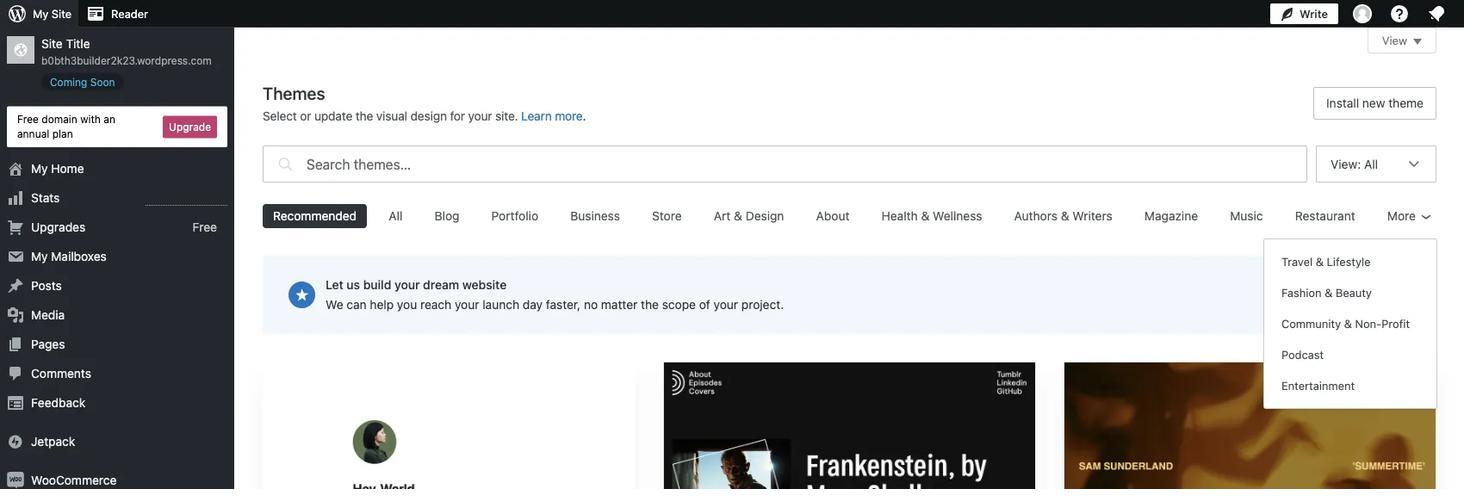 Task type: describe. For each thing, give the bounding box(es) containing it.
my home
[[31, 162, 84, 176]]

travel
[[1282, 255, 1313, 268]]

media
[[31, 308, 65, 322]]

& for non-
[[1344, 317, 1352, 330]]

visual
[[376, 109, 407, 123]]

upgrades
[[31, 220, 85, 234]]

let us build your dream website we can help you reach your launch day faster, no matter the scope of your project.
[[326, 278, 784, 312]]

business
[[570, 209, 620, 223]]

travel & lifestyle
[[1282, 255, 1371, 268]]

you
[[397, 298, 417, 312]]

b0bth3builder2k23.wordpress.com
[[41, 54, 212, 66]]

magazine button
[[1134, 204, 1209, 228]]

open search image
[[274, 141, 296, 187]]

podcast
[[1282, 348, 1324, 361]]

closed image
[[1413, 39, 1422, 45]]

lifestyle
[[1327, 255, 1371, 268]]

entertainment
[[1282, 379, 1355, 392]]

no
[[584, 298, 598, 312]]

img image for jetpack
[[7, 433, 24, 451]]

theme
[[1389, 96, 1424, 110]]

view button
[[1368, 28, 1437, 53]]

let's
[[1285, 288, 1312, 302]]

podcast button
[[1271, 339, 1430, 370]]

woocommerce
[[31, 473, 117, 488]]

select
[[263, 109, 297, 123]]

write link
[[1270, 0, 1339, 28]]

img image for woocommerce
[[7, 472, 24, 489]]

highest hourly views 0 image
[[146, 195, 227, 206]]

sometimes your podcast episode cover arts deserve more attention than regular thumbnails offer. if you think so, then podcasty is the theme design for your podcast site. image
[[664, 363, 1035, 489]]

title
[[66, 37, 90, 51]]

authors & writers button
[[1004, 204, 1123, 228]]

more
[[1388, 209, 1416, 223]]

posts link
[[0, 271, 234, 301]]

my for my mailboxes
[[31, 249, 48, 264]]

all inside button
[[389, 209, 403, 223]]

authors & writers
[[1014, 209, 1113, 223]]

day
[[523, 298, 543, 312]]

.
[[583, 109, 586, 123]]

media link
[[0, 301, 234, 330]]

site inside site title b0bth3builder2k23.wordpress.com
[[41, 37, 63, 51]]

with
[[80, 113, 101, 125]]

of
[[699, 298, 710, 312]]

restaurant button
[[1285, 204, 1366, 228]]

free domain with an annual plan
[[17, 113, 115, 140]]

profit
[[1382, 317, 1410, 330]]

music
[[1230, 209, 1263, 223]]

recommended
[[273, 209, 357, 223]]

scope
[[662, 298, 696, 312]]

build
[[363, 278, 391, 292]]

free for free domain with an annual plan
[[17, 113, 39, 125]]

manage your notifications image
[[1426, 3, 1447, 24]]

fashion
[[1282, 286, 1322, 299]]

blog
[[435, 209, 460, 223]]

your right of
[[714, 298, 738, 312]]

0 vertical spatial site
[[52, 7, 72, 20]]

& for writers
[[1061, 209, 1069, 223]]

hey is a simple personal blog theme. image
[[263, 362, 636, 489]]

design
[[410, 109, 447, 123]]

view:
[[1331, 157, 1361, 171]]

an
[[104, 113, 115, 125]]

health & wellness
[[882, 209, 982, 223]]

art & design button
[[704, 204, 795, 228]]

about
[[816, 209, 850, 223]]

& for lifestyle
[[1316, 255, 1324, 268]]

all inside dropdown button
[[1364, 157, 1378, 171]]

reader
[[111, 7, 148, 20]]

upgrade button
[[163, 116, 217, 138]]

soon
[[90, 76, 115, 88]]

more button
[[1377, 204, 1437, 228]]

magazine
[[1145, 209, 1198, 223]]

non-
[[1355, 317, 1382, 330]]

we
[[326, 298, 343, 312]]

portfolio
[[492, 209, 538, 223]]

let's get started
[[1285, 288, 1376, 302]]

coming soon
[[50, 76, 115, 88]]

woocommerce link
[[0, 466, 234, 489]]

or
[[300, 109, 311, 123]]

site.
[[495, 109, 518, 123]]

help
[[370, 298, 394, 312]]

stats link
[[0, 184, 234, 213]]

site title b0bth3builder2k23.wordpress.com
[[41, 37, 212, 66]]

faster,
[[546, 298, 581, 312]]

learn more
[[521, 109, 583, 123]]

design
[[746, 209, 784, 223]]

jetpack link
[[0, 427, 234, 457]]

my home link
[[0, 154, 234, 184]]

travel & lifestyle button
[[1271, 246, 1430, 277]]

fashion & beauty
[[1282, 286, 1372, 299]]



Task type: vqa. For each thing, say whether or not it's contained in the screenshot.
the "Let's"
yes



Task type: locate. For each thing, give the bounding box(es) containing it.
the left visual
[[356, 109, 373, 123]]

free inside 'free domain with an annual plan'
[[17, 113, 39, 125]]

my for my site
[[33, 7, 48, 20]]

free down the highest hourly views 0 image
[[192, 220, 217, 234]]

help image
[[1389, 3, 1410, 24]]

pages link
[[0, 330, 234, 359]]

store
[[652, 209, 682, 223]]

2 vertical spatial my
[[31, 249, 48, 264]]

img image left woocommerce
[[7, 472, 24, 489]]

my site link
[[0, 0, 78, 28]]

reach
[[420, 298, 452, 312]]

themes
[[263, 83, 325, 103]]

my left home
[[31, 162, 48, 176]]

all left blog
[[389, 209, 403, 223]]

recommended button
[[263, 204, 367, 228]]

your
[[468, 109, 492, 123], [395, 278, 420, 292], [455, 298, 479, 312], [714, 298, 738, 312]]

your inside themes select or update the visual design for your site. learn more .
[[468, 109, 492, 123]]

0 vertical spatial img image
[[7, 433, 24, 451]]

0 horizontal spatial the
[[356, 109, 373, 123]]

update
[[314, 109, 352, 123]]

0 vertical spatial my
[[33, 7, 48, 20]]

install
[[1327, 96, 1359, 110]]

& inside 'button'
[[1316, 255, 1324, 268]]

pages
[[31, 337, 65, 352]]

1 horizontal spatial free
[[192, 220, 217, 234]]

business button
[[560, 204, 630, 228]]

1 vertical spatial site
[[41, 37, 63, 51]]

themes select or update the visual design for your site. learn more .
[[263, 83, 586, 123]]

0 vertical spatial the
[[356, 109, 373, 123]]

wellness
[[933, 209, 982, 223]]

1 vertical spatial all
[[389, 209, 403, 223]]

comments link
[[0, 359, 234, 389]]

site
[[52, 7, 72, 20], [41, 37, 63, 51]]

0 horizontal spatial free
[[17, 113, 39, 125]]

upgrade
[[169, 121, 211, 133]]

1 img image from the top
[[7, 433, 24, 451]]

install new theme
[[1327, 96, 1424, 110]]

free
[[17, 113, 39, 125], [192, 220, 217, 234]]

your down website
[[455, 298, 479, 312]]

writers
[[1073, 209, 1113, 223]]

group
[[1271, 246, 1430, 401]]

view: all button
[[1316, 146, 1437, 320]]

site left title
[[41, 37, 63, 51]]

community
[[1282, 317, 1341, 330]]

your right for
[[468, 109, 492, 123]]

new
[[1363, 96, 1385, 110]]

project.
[[742, 298, 784, 312]]

1 vertical spatial the
[[641, 298, 659, 312]]

comments
[[31, 367, 91, 381]]

the
[[356, 109, 373, 123], [641, 298, 659, 312]]

for
[[450, 109, 465, 123]]

2 img image from the top
[[7, 472, 24, 489]]

authors
[[1014, 209, 1058, 223]]

all button
[[378, 204, 413, 228]]

img image inside jetpack link
[[7, 433, 24, 451]]

your up you
[[395, 278, 420, 292]]

0 horizontal spatial all
[[389, 209, 403, 223]]

website
[[462, 278, 507, 292]]

free for free
[[192, 220, 217, 234]]

health
[[882, 209, 918, 223]]

my left reader link
[[33, 7, 48, 20]]

1 vertical spatial my
[[31, 162, 48, 176]]

img image
[[7, 433, 24, 451], [7, 472, 24, 489]]

about button
[[806, 204, 860, 228]]

& for beauty
[[1325, 286, 1333, 299]]

home
[[51, 162, 84, 176]]

stats
[[31, 191, 60, 205]]

beauty
[[1336, 286, 1372, 299]]

1 vertical spatial free
[[192, 220, 217, 234]]

my up posts
[[31, 249, 48, 264]]

music button
[[1220, 204, 1274, 228]]

all
[[1364, 157, 1378, 171], [389, 209, 403, 223]]

None search field
[[263, 141, 1308, 187]]

reader link
[[78, 0, 155, 28]]

the left the scope
[[641, 298, 659, 312]]

1 horizontal spatial all
[[1364, 157, 1378, 171]]

& for design
[[734, 209, 742, 223]]

mailboxes
[[51, 249, 107, 264]]

entertainment button
[[1271, 370, 1430, 401]]

portfolio button
[[481, 204, 549, 228]]

my
[[33, 7, 48, 20], [31, 162, 48, 176], [31, 249, 48, 264]]

sunderland is a simple theme that supports full-site editing. it comes with a set of minimal templates and design settings that can be manipulated through global styles. use it to build something beautiful. image
[[1065, 363, 1436, 489]]

my mailboxes link
[[0, 242, 234, 271]]

all right view:
[[1364, 157, 1378, 171]]

the inside themes select or update the visual design for your site. learn more .
[[356, 109, 373, 123]]

health & wellness button
[[871, 204, 993, 228]]

img image inside woocommerce link
[[7, 472, 24, 489]]

free up annual plan
[[17, 113, 39, 125]]

0 vertical spatial free
[[17, 113, 39, 125]]

feedback
[[31, 396, 85, 410]]

can
[[347, 298, 367, 312]]

my profile image
[[1353, 4, 1372, 23]]

get started
[[1315, 288, 1376, 302]]

art & design
[[714, 209, 784, 223]]

let
[[326, 278, 343, 292]]

store button
[[642, 204, 692, 228]]

my site
[[33, 7, 72, 20]]

group containing travel & lifestyle
[[1271, 246, 1430, 401]]

learn more link
[[521, 109, 583, 123]]

annual plan
[[17, 128, 73, 140]]

fashion & beauty button
[[1271, 277, 1430, 308]]

my for my home
[[31, 162, 48, 176]]

img image left jetpack on the bottom left
[[7, 433, 24, 451]]

domain
[[42, 113, 77, 125]]

site up title
[[52, 7, 72, 20]]

& for wellness
[[921, 209, 930, 223]]

Search search field
[[307, 146, 1307, 182]]

restaurant
[[1295, 209, 1356, 223]]

0 vertical spatial all
[[1364, 157, 1378, 171]]

let's get started link
[[1273, 279, 1389, 311]]

the inside let us build your dream website we can help you reach your launch day faster, no matter the scope of your project.
[[641, 298, 659, 312]]

community & non-profit
[[1282, 317, 1410, 330]]

1 vertical spatial img image
[[7, 472, 24, 489]]

community & non-profit button
[[1271, 308, 1430, 339]]

1 horizontal spatial the
[[641, 298, 659, 312]]

view
[[1382, 34, 1407, 47]]

launch
[[483, 298, 519, 312]]

feedback link
[[0, 389, 234, 418]]

coming
[[50, 76, 87, 88]]



